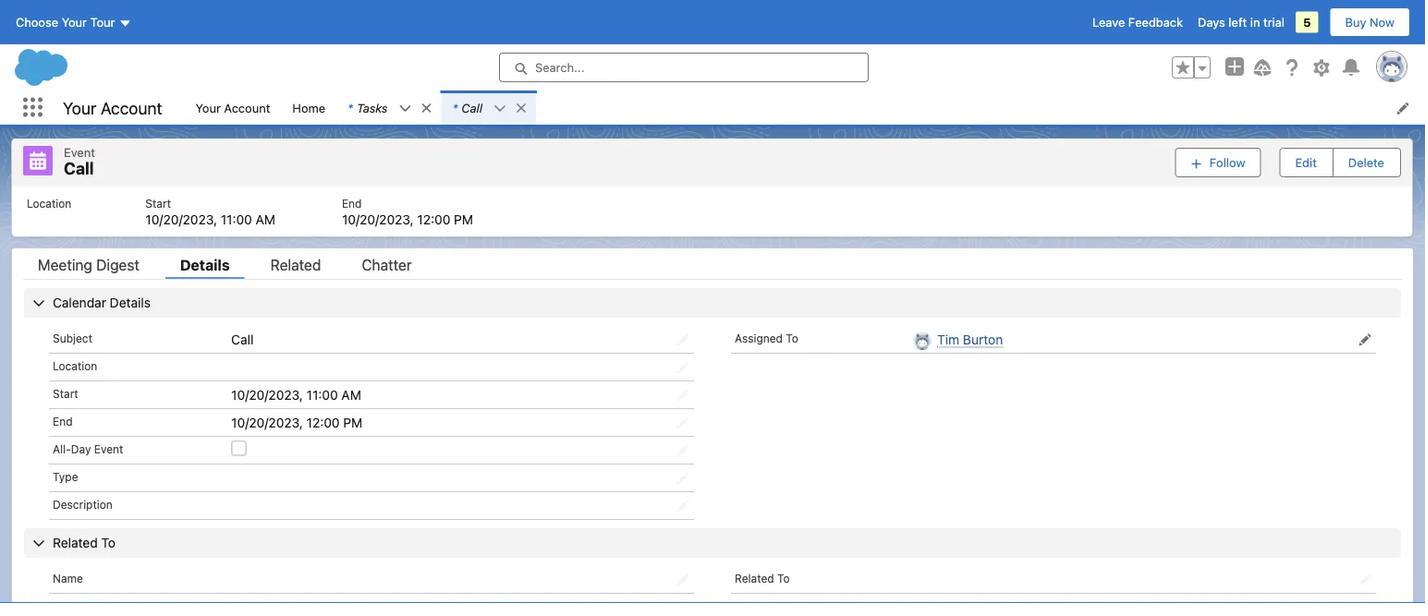 Task type: describe. For each thing, give the bounding box(es) containing it.
meeting
[[38, 256, 92, 274]]

0 vertical spatial related
[[270, 256, 321, 274]]

chatter
[[362, 256, 412, 274]]

follow button
[[1175, 148, 1261, 177]]

1 text default image from the left
[[515, 102, 528, 115]]

group containing follow
[[1175, 146, 1401, 179]]

description
[[53, 498, 113, 511]]

trial
[[1263, 15, 1285, 29]]

your inside choose your tour popup button
[[62, 15, 87, 29]]

event call
[[64, 145, 95, 178]]

calendar details
[[53, 295, 151, 311]]

location for event
[[27, 197, 72, 210]]

1 vertical spatial related to
[[735, 572, 790, 585]]

type
[[53, 470, 78, 483]]

10/20/2023, 11:00 am
[[231, 387, 361, 402]]

leave feedback link
[[1092, 15, 1183, 29]]

search... button
[[499, 53, 869, 82]]

pm inside end 10/20/2023, 12:00 pm
[[454, 212, 473, 227]]

end 10/20/2023, 12:00 pm
[[342, 197, 473, 227]]

leave
[[1092, 15, 1125, 29]]

choose your tour button
[[15, 7, 133, 37]]

* call
[[452, 101, 482, 115]]

related inside dropdown button
[[53, 536, 98, 551]]

am inside 'start 10/20/2023, 11:00 am'
[[256, 212, 275, 227]]

assigned to
[[735, 332, 798, 345]]

days
[[1198, 15, 1225, 29]]

details inside calendar details 'dropdown button'
[[110, 295, 151, 311]]

days left in trial
[[1198, 15, 1285, 29]]

location for call
[[53, 360, 97, 372]]

1 horizontal spatial 11:00
[[306, 387, 338, 402]]

1 vertical spatial pm
[[343, 415, 362, 430]]

to for name
[[777, 572, 790, 585]]

your account inside "link"
[[195, 101, 270, 115]]

all-
[[53, 443, 71, 456]]

2 text default image from the left
[[399, 102, 412, 115]]

now
[[1370, 15, 1395, 29]]

1 vertical spatial event
[[94, 443, 123, 456]]

10/20/2023, inside 'start 10/20/2023, 11:00 am'
[[145, 212, 217, 227]]

call for event call
[[64, 158, 94, 178]]

tim
[[937, 332, 959, 347]]

related link
[[256, 256, 336, 279]]

list for 'leave feedback' link
[[184, 91, 1425, 125]]

tasks
[[357, 101, 388, 115]]

buy now button
[[1329, 7, 1410, 37]]

1 text default image from the left
[[420, 102, 433, 115]]

1 horizontal spatial am
[[341, 387, 361, 402]]

delete
[[1348, 155, 1384, 169]]

call for * call
[[461, 101, 482, 115]]

details inside details link
[[180, 256, 230, 274]]

end for end 10/20/2023, 12:00 pm
[[342, 197, 362, 210]]

home
[[292, 101, 325, 115]]

5
[[1303, 15, 1311, 29]]



Task type: vqa. For each thing, say whether or not it's contained in the screenshot.
Usage within the Lightning Usage Switches To Classic
no



Task type: locate. For each thing, give the bounding box(es) containing it.
buy now
[[1345, 15, 1395, 29]]

0 vertical spatial start
[[145, 197, 171, 210]]

0 horizontal spatial start
[[53, 387, 78, 400]]

edit button
[[1280, 149, 1332, 176]]

0 vertical spatial group
[[1172, 56, 1211, 79]]

0 horizontal spatial text default image
[[399, 102, 412, 115]]

2 vertical spatial to
[[777, 572, 790, 585]]

* for * call
[[452, 101, 458, 115]]

start up details link
[[145, 197, 171, 210]]

choose your tour
[[16, 15, 115, 29]]

1 horizontal spatial account
[[224, 101, 270, 115]]

list containing 10/20/2023, 11:00 am
[[12, 186, 1412, 237]]

1 vertical spatial location
[[53, 360, 97, 372]]

1 horizontal spatial 12:00
[[417, 212, 450, 227]]

0 horizontal spatial call
[[64, 158, 94, 178]]

start for start 10/20/2023, 11:00 am
[[145, 197, 171, 210]]

tour
[[90, 15, 115, 29]]

2 * from the left
[[452, 101, 458, 115]]

end inside end 10/20/2023, 12:00 pm
[[342, 197, 362, 210]]

text default image left * call
[[420, 102, 433, 115]]

1 horizontal spatial call
[[231, 332, 254, 347]]

0 vertical spatial location
[[27, 197, 72, 210]]

text default image
[[515, 102, 528, 115], [399, 102, 412, 115]]

delete button
[[1333, 149, 1399, 176]]

* for * tasks
[[348, 101, 353, 115]]

to
[[786, 332, 798, 345], [101, 536, 116, 551], [777, 572, 790, 585]]

to right assigned
[[786, 332, 798, 345]]

10/20/2023,
[[145, 212, 217, 227], [342, 212, 414, 227], [231, 387, 303, 402], [231, 415, 303, 430]]

0 horizontal spatial text default image
[[420, 102, 433, 115]]

to inside dropdown button
[[101, 536, 116, 551]]

10/20/2023, 12:00 pm
[[231, 415, 362, 430]]

*
[[348, 101, 353, 115], [452, 101, 458, 115]]

left
[[1229, 15, 1247, 29]]

10/20/2023, up chatter
[[342, 212, 414, 227]]

0 vertical spatial 12:00
[[417, 212, 450, 227]]

1 horizontal spatial start
[[145, 197, 171, 210]]

end up chatter
[[342, 197, 362, 210]]

1 horizontal spatial pm
[[454, 212, 473, 227]]

end
[[342, 197, 362, 210], [53, 415, 73, 428]]

1 horizontal spatial related to
[[735, 572, 790, 585]]

* right the tasks
[[452, 101, 458, 115]]

account inside "link"
[[224, 101, 270, 115]]

your account left home
[[195, 101, 270, 115]]

start inside 'start 10/20/2023, 11:00 am'
[[145, 197, 171, 210]]

text default image right * call
[[515, 102, 528, 115]]

your
[[62, 15, 87, 29], [63, 98, 96, 118], [195, 101, 221, 115]]

chatter link
[[347, 256, 427, 279]]

name
[[53, 572, 83, 585]]

1 vertical spatial 11:00
[[306, 387, 338, 402]]

0 horizontal spatial 12:00
[[306, 415, 340, 430]]

account left home
[[224, 101, 270, 115]]

1 vertical spatial call
[[64, 158, 94, 178]]

10/20/2023, inside end 10/20/2023, 12:00 pm
[[342, 212, 414, 227]]

12:00 up the chatter link
[[417, 212, 450, 227]]

10/20/2023, up details link
[[145, 212, 217, 227]]

related right details link
[[270, 256, 321, 274]]

1 vertical spatial list
[[12, 186, 1412, 237]]

end up all-
[[53, 415, 73, 428]]

event
[[64, 145, 95, 159], [94, 443, 123, 456]]

list item down search...
[[441, 91, 536, 125]]

your account
[[63, 98, 162, 118], [195, 101, 270, 115]]

related down related to dropdown button
[[735, 572, 774, 585]]

buy
[[1345, 15, 1366, 29]]

2 text default image from the left
[[494, 102, 506, 115]]

related to down related to dropdown button
[[735, 572, 790, 585]]

calendar
[[53, 295, 106, 311]]

am
[[256, 212, 275, 227], [341, 387, 361, 402]]

start up all-
[[53, 387, 78, 400]]

pm
[[454, 212, 473, 227], [343, 415, 362, 430]]

0 vertical spatial details
[[180, 256, 230, 274]]

10/20/2023, up false image
[[231, 415, 303, 430]]

to for subject
[[786, 332, 798, 345]]

your inside your account "link"
[[195, 101, 221, 115]]

day
[[71, 443, 91, 456]]

subject
[[53, 332, 92, 345]]

12:00
[[417, 212, 450, 227], [306, 415, 340, 430]]

0 vertical spatial to
[[786, 332, 798, 345]]

am up related link
[[256, 212, 275, 227]]

11:00
[[221, 212, 252, 227], [306, 387, 338, 402]]

1 list item from the left
[[337, 91, 441, 125]]

your account link
[[184, 91, 281, 125]]

feedback
[[1128, 15, 1183, 29]]

text default image
[[420, 102, 433, 115], [494, 102, 506, 115]]

follow
[[1210, 155, 1245, 169]]

0 horizontal spatial your account
[[63, 98, 162, 118]]

0 horizontal spatial *
[[348, 101, 353, 115]]

burton
[[963, 332, 1003, 347]]

account down tour
[[101, 98, 162, 118]]

leave feedback
[[1092, 15, 1183, 29]]

1 horizontal spatial text default image
[[494, 102, 506, 115]]

1 vertical spatial 12:00
[[306, 415, 340, 430]]

calendar details button
[[24, 288, 1401, 318]]

10/20/2023, up 10/20/2023, 12:00 pm
[[231, 387, 303, 402]]

all-day event
[[53, 443, 123, 456]]

start for start
[[53, 387, 78, 400]]

text default image right the tasks
[[399, 102, 412, 115]]

tim burton
[[937, 332, 1003, 347]]

1 * from the left
[[348, 101, 353, 115]]

0 vertical spatial pm
[[454, 212, 473, 227]]

related to
[[53, 536, 116, 551], [735, 572, 790, 585]]

meeting digest link
[[23, 256, 154, 279]]

0 vertical spatial 11:00
[[221, 212, 252, 227]]

0 horizontal spatial pm
[[343, 415, 362, 430]]

1 vertical spatial end
[[53, 415, 73, 428]]

2 vertical spatial call
[[231, 332, 254, 347]]

0 horizontal spatial 11:00
[[221, 212, 252, 227]]

0 vertical spatial list
[[184, 91, 1425, 125]]

search...
[[535, 61, 585, 74]]

group
[[1172, 56, 1211, 79], [1175, 146, 1401, 179]]

1 horizontal spatial end
[[342, 197, 362, 210]]

list containing your account
[[184, 91, 1425, 125]]

list item left * call
[[337, 91, 441, 125]]

12:00 inside end 10/20/2023, 12:00 pm
[[417, 212, 450, 227]]

1 vertical spatial details
[[110, 295, 151, 311]]

choose
[[16, 15, 58, 29]]

details link
[[165, 256, 245, 279]]

edit
[[1295, 155, 1317, 169]]

1 vertical spatial start
[[53, 387, 78, 400]]

related to inside related to dropdown button
[[53, 536, 116, 551]]

0 vertical spatial call
[[461, 101, 482, 115]]

2 list item from the left
[[441, 91, 536, 125]]

1 horizontal spatial text default image
[[515, 102, 528, 115]]

0 horizontal spatial related
[[53, 536, 98, 551]]

to down description on the bottom left of page
[[101, 536, 116, 551]]

related to button
[[24, 529, 1401, 558]]

false image
[[231, 440, 247, 456]]

1 vertical spatial related
[[53, 536, 98, 551]]

call
[[461, 101, 482, 115], [64, 158, 94, 178], [231, 332, 254, 347]]

0 horizontal spatial account
[[101, 98, 162, 118]]

12:00 down 10/20/2023, 11:00 am
[[306, 415, 340, 430]]

* left the tasks
[[348, 101, 353, 115]]

tim burton link
[[937, 332, 1003, 348]]

to down related to dropdown button
[[777, 572, 790, 585]]

start 10/20/2023, 11:00 am
[[145, 197, 275, 227]]

0 horizontal spatial end
[[53, 415, 73, 428]]

location
[[27, 197, 72, 210], [53, 360, 97, 372]]

start
[[145, 197, 171, 210], [53, 387, 78, 400]]

2 horizontal spatial call
[[461, 101, 482, 115]]

1 vertical spatial group
[[1175, 146, 1401, 179]]

2 vertical spatial related
[[735, 572, 774, 585]]

text default image right * call
[[494, 102, 506, 115]]

1 horizontal spatial your account
[[195, 101, 270, 115]]

related to down description on the bottom left of page
[[53, 536, 116, 551]]

0 vertical spatial am
[[256, 212, 275, 227]]

end for end
[[53, 415, 73, 428]]

location down subject
[[53, 360, 97, 372]]

call inside event call
[[64, 158, 94, 178]]

1 vertical spatial to
[[101, 536, 116, 551]]

0 horizontal spatial related to
[[53, 536, 116, 551]]

11:00 up details link
[[221, 212, 252, 227]]

details down 'start 10/20/2023, 11:00 am'
[[180, 256, 230, 274]]

related
[[270, 256, 321, 274], [53, 536, 98, 551], [735, 572, 774, 585]]

list
[[184, 91, 1425, 125], [12, 186, 1412, 237]]

details down "digest"
[[110, 295, 151, 311]]

1 horizontal spatial details
[[180, 256, 230, 274]]

home link
[[281, 91, 337, 125]]

11:00 up 10/20/2023, 12:00 pm
[[306, 387, 338, 402]]

0 vertical spatial end
[[342, 197, 362, 210]]

1 vertical spatial am
[[341, 387, 361, 402]]

* tasks
[[348, 101, 388, 115]]

0 vertical spatial related to
[[53, 536, 116, 551]]

assigned
[[735, 332, 783, 345]]

in
[[1250, 15, 1260, 29]]

2 horizontal spatial related
[[735, 572, 774, 585]]

am up 10/20/2023, 12:00 pm
[[341, 387, 361, 402]]

meeting digest
[[38, 256, 139, 274]]

details
[[180, 256, 230, 274], [110, 295, 151, 311]]

11:00 inside 'start 10/20/2023, 11:00 am'
[[221, 212, 252, 227]]

list item
[[337, 91, 441, 125], [441, 91, 536, 125]]

1 horizontal spatial related
[[270, 256, 321, 274]]

0 horizontal spatial am
[[256, 212, 275, 227]]

related up the name
[[53, 536, 98, 551]]

list for your account "link"
[[12, 186, 1412, 237]]

account
[[101, 98, 162, 118], [224, 101, 270, 115]]

1 horizontal spatial *
[[452, 101, 458, 115]]

your account up event call
[[63, 98, 162, 118]]

location down event call
[[27, 197, 72, 210]]

digest
[[96, 256, 139, 274]]

0 horizontal spatial details
[[110, 295, 151, 311]]

0 vertical spatial event
[[64, 145, 95, 159]]



